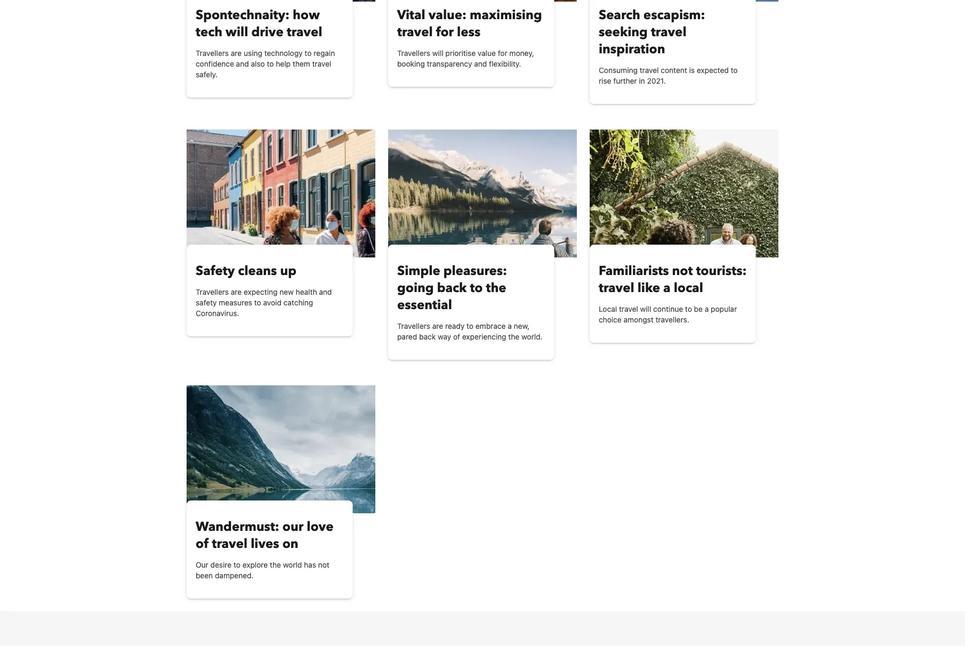 Task type: locate. For each thing, give the bounding box(es) containing it.
travellers inside travellers will prioritise value for money, booking transparency and flexibility.
[[398, 49, 431, 58]]

2 vertical spatial the
[[270, 561, 281, 570]]

1 vertical spatial a
[[705, 305, 709, 314]]

for up flexibility.
[[498, 49, 508, 58]]

0 horizontal spatial not
[[318, 561, 330, 570]]

flexibility.
[[489, 59, 521, 68]]

will
[[226, 23, 248, 41], [433, 49, 444, 58], [641, 305, 652, 314]]

0 horizontal spatial will
[[226, 23, 248, 41]]

a right like
[[664, 279, 671, 297]]

a
[[664, 279, 671, 297], [705, 305, 709, 314], [508, 322, 512, 331]]

for left less
[[436, 23, 454, 41]]

travellers inside travellers are ready to embrace a new, pared back way of experiencing the world.
[[398, 322, 431, 331]]

are inside travellers are ready to embrace a new, pared back way of experiencing the world.
[[433, 322, 444, 331]]

travel up content
[[651, 23, 687, 41]]

1 horizontal spatial a
[[664, 279, 671, 297]]

1 horizontal spatial will
[[433, 49, 444, 58]]

travellers for vital value: maximising travel for less
[[398, 49, 431, 58]]

a for new,
[[508, 322, 512, 331]]

to left 'be'
[[686, 305, 693, 314]]

1 vertical spatial not
[[318, 561, 330, 570]]

travel down regain at the left of page
[[312, 59, 332, 68]]

measures
[[219, 299, 252, 307]]

travel inside consuming travel content is expected to rise further in 2021.
[[640, 66, 659, 75]]

for
[[436, 23, 454, 41], [498, 49, 508, 58]]

to up dampened.
[[234, 561, 241, 570]]

and down the value
[[475, 59, 487, 68]]

for inside vital value: maximising travel for less
[[436, 23, 454, 41]]

and right the health
[[319, 288, 332, 297]]

1 vertical spatial will
[[433, 49, 444, 58]]

simple pleasures: going back to the essential link
[[398, 262, 546, 314]]

0 vertical spatial will
[[226, 23, 248, 41]]

travel up 2021. on the right
[[640, 66, 659, 75]]

0 horizontal spatial back
[[419, 333, 436, 342]]

and
[[236, 59, 249, 68], [475, 59, 487, 68], [319, 288, 332, 297]]

0 vertical spatial of
[[454, 333, 461, 342]]

a inside travellers are ready to embrace a new, pared back way of experiencing the world.
[[508, 322, 512, 331]]

0 vertical spatial for
[[436, 23, 454, 41]]

will inside travellers will prioritise value for money, booking transparency and flexibility.
[[433, 49, 444, 58]]

travel inside familiarists not tourists: travel like a local
[[599, 279, 635, 297]]

back inside 'simple pleasures: going back to the essential'
[[437, 279, 467, 297]]

are inside travellers are using technology to regain confidence and also to help them travel safely.
[[231, 49, 242, 58]]

safety
[[196, 262, 235, 280]]

local
[[599, 305, 617, 314]]

travel
[[287, 23, 323, 41], [398, 23, 433, 41], [651, 23, 687, 41], [312, 59, 332, 68], [640, 66, 659, 75], [599, 279, 635, 297], [620, 305, 639, 314], [212, 535, 248, 553]]

be
[[695, 305, 703, 314]]

coronavirus.
[[196, 309, 239, 318]]

2 vertical spatial a
[[508, 322, 512, 331]]

travellers up 'safety'
[[196, 288, 229, 297]]

travellers are expecting new health and safety measures to avoid catching coronavirus.
[[196, 288, 332, 318]]

a for local
[[664, 279, 671, 297]]

1 vertical spatial the
[[509, 333, 520, 342]]

0 vertical spatial back
[[437, 279, 467, 297]]

not right has
[[318, 561, 330, 570]]

to right the expected
[[731, 66, 738, 75]]

of inside wandermust: our love of travel lives on
[[196, 535, 209, 553]]

to
[[305, 49, 312, 58], [267, 59, 274, 68], [731, 66, 738, 75], [470, 279, 483, 297], [254, 299, 261, 307], [686, 305, 693, 314], [467, 322, 474, 331], [234, 561, 241, 570]]

travellers.
[[656, 316, 690, 324]]

will up transparency
[[433, 49, 444, 58]]

back inside travellers are ready to embrace a new, pared back way of experiencing the world.
[[419, 333, 436, 342]]

2 vertical spatial are
[[433, 322, 444, 331]]

going
[[398, 279, 434, 297]]

has
[[304, 561, 316, 570]]

of up the 'our'
[[196, 535, 209, 553]]

for inside travellers will prioritise value for money, booking transparency and flexibility.
[[498, 49, 508, 58]]

world
[[283, 561, 302, 570]]

0 horizontal spatial a
[[508, 322, 512, 331]]

to inside 'simple pleasures: going back to the essential'
[[470, 279, 483, 297]]

travellers for safety cleans up
[[196, 288, 229, 297]]

wandermust: our love of travel lives on
[[196, 518, 334, 553]]

travel inside wandermust: our love of travel lives on
[[212, 535, 248, 553]]

spontechnaity: how tech will drive travel link
[[196, 6, 344, 41]]

simple pleasures: going back to the essential
[[398, 262, 508, 314]]

back right going
[[437, 279, 467, 297]]

1 horizontal spatial not
[[673, 262, 693, 280]]

the down new,
[[509, 333, 520, 342]]

0 horizontal spatial for
[[436, 23, 454, 41]]

vital value: maximising travel for less
[[398, 6, 542, 41]]

simple
[[398, 262, 441, 280]]

are left using
[[231, 49, 242, 58]]

0 horizontal spatial and
[[236, 59, 249, 68]]

the left world
[[270, 561, 281, 570]]

travel up amongst
[[620, 305, 639, 314]]

travel up regain at the left of page
[[287, 23, 323, 41]]

are inside "travellers are expecting new health and safety measures to avoid catching coronavirus."
[[231, 288, 242, 297]]

2 horizontal spatial a
[[705, 305, 709, 314]]

0 horizontal spatial the
[[270, 561, 281, 570]]

1 vertical spatial back
[[419, 333, 436, 342]]

safety cleans up
[[196, 262, 297, 280]]

and down using
[[236, 59, 249, 68]]

continue
[[654, 305, 684, 314]]

1 horizontal spatial of
[[454, 333, 461, 342]]

maximising
[[470, 6, 542, 24]]

travel up desire
[[212, 535, 248, 553]]

0 horizontal spatial of
[[196, 535, 209, 553]]

1 vertical spatial for
[[498, 49, 508, 58]]

are up way
[[433, 322, 444, 331]]

to up embrace
[[470, 279, 483, 297]]

travellers up pared
[[398, 322, 431, 331]]

0 vertical spatial a
[[664, 279, 671, 297]]

our desire to explore the world has not been dampened.
[[196, 561, 330, 581]]

not
[[673, 262, 693, 280], [318, 561, 330, 570]]

drive
[[252, 23, 284, 41]]

are up 'measures' at top left
[[231, 288, 242, 297]]

back left way
[[419, 333, 436, 342]]

will inside 'local travel will continue to be a popular choice amongst travellers.'
[[641, 305, 652, 314]]

1 vertical spatial are
[[231, 288, 242, 297]]

a right 'be'
[[705, 305, 709, 314]]

ready
[[446, 322, 465, 331]]

travellers up the confidence
[[196, 49, 229, 58]]

1 vertical spatial of
[[196, 535, 209, 553]]

the
[[486, 279, 507, 297], [509, 333, 520, 342], [270, 561, 281, 570]]

a inside familiarists not tourists: travel like a local
[[664, 279, 671, 297]]

will inside the spontechnaity: how tech will drive travel
[[226, 23, 248, 41]]

1 horizontal spatial the
[[486, 279, 507, 297]]

back
[[437, 279, 467, 297], [419, 333, 436, 342]]

transparency
[[427, 59, 472, 68]]

the inside travellers are ready to embrace a new, pared back way of experiencing the world.
[[509, 333, 520, 342]]

2 horizontal spatial will
[[641, 305, 652, 314]]

lives
[[251, 535, 279, 553]]

to down expecting
[[254, 299, 261, 307]]

will up amongst
[[641, 305, 652, 314]]

also
[[251, 59, 265, 68]]

and inside travellers are using technology to regain confidence and also to help them travel safely.
[[236, 59, 249, 68]]

to up them
[[305, 49, 312, 58]]

local
[[674, 279, 704, 297]]

prioritise
[[446, 49, 476, 58]]

of
[[454, 333, 461, 342], [196, 535, 209, 553]]

catching
[[284, 299, 313, 307]]

of down ready
[[454, 333, 461, 342]]

the up embrace
[[486, 279, 507, 297]]

travellers up booking
[[398, 49, 431, 58]]

0 vertical spatial the
[[486, 279, 507, 297]]

travel up local
[[599, 279, 635, 297]]

travellers inside "travellers are expecting new health and safety measures to avoid catching coronavirus."
[[196, 288, 229, 297]]

are
[[231, 49, 242, 58], [231, 288, 242, 297], [433, 322, 444, 331]]

1 horizontal spatial back
[[437, 279, 467, 297]]

0 vertical spatial not
[[673, 262, 693, 280]]

the inside our desire to explore the world has not been dampened.
[[270, 561, 281, 570]]

travellers inside travellers are using technology to regain confidence and also to help them travel safely.
[[196, 49, 229, 58]]

will up using
[[226, 23, 248, 41]]

2 vertical spatial will
[[641, 305, 652, 314]]

1 horizontal spatial for
[[498, 49, 508, 58]]

not inside our desire to explore the world has not been dampened.
[[318, 561, 330, 570]]

2 horizontal spatial the
[[509, 333, 520, 342]]

2 horizontal spatial and
[[475, 59, 487, 68]]

new,
[[514, 322, 530, 331]]

is
[[690, 66, 695, 75]]

not right like
[[673, 262, 693, 280]]

a left new,
[[508, 322, 512, 331]]

dampened.
[[215, 572, 254, 581]]

travel up booking
[[398, 23, 433, 41]]

to right ready
[[467, 322, 474, 331]]

essential
[[398, 296, 452, 314]]

confidence
[[196, 59, 234, 68]]

the inside 'simple pleasures: going back to the essential'
[[486, 279, 507, 297]]

1 horizontal spatial and
[[319, 288, 332, 297]]

0 vertical spatial are
[[231, 49, 242, 58]]



Task type: vqa. For each thing, say whether or not it's contained in the screenshot.
Key West things
no



Task type: describe. For each thing, give the bounding box(es) containing it.
amongst
[[624, 316, 654, 324]]

to inside our desire to explore the world has not been dampened.
[[234, 561, 241, 570]]

search escapism: seeking travel inspiration link
[[599, 6, 747, 58]]

are for tech
[[231, 49, 242, 58]]

health
[[296, 288, 317, 297]]

spontechnaity: how tech will drive travel
[[196, 6, 323, 41]]

regain
[[314, 49, 335, 58]]

are for up
[[231, 288, 242, 297]]

safely.
[[196, 70, 218, 79]]

content
[[661, 66, 688, 75]]

travel inside 'local travel will continue to be a popular choice amongst travellers.'
[[620, 305, 639, 314]]

not inside familiarists not tourists: travel like a local
[[673, 262, 693, 280]]

to right the also
[[267, 59, 274, 68]]

pleasures:
[[444, 262, 508, 280]]

wandermust:
[[196, 518, 280, 536]]

technology
[[265, 49, 303, 58]]

consuming travel content is expected to rise further in 2021.
[[599, 66, 738, 85]]

travellers for simple pleasures: going back to the essential
[[398, 322, 431, 331]]

desire
[[211, 561, 232, 570]]

experiencing
[[463, 333, 507, 342]]

love
[[307, 518, 334, 536]]

safety
[[196, 299, 217, 307]]

travellers for spontechnaity: how tech will drive travel
[[196, 49, 229, 58]]

new
[[280, 288, 294, 297]]

search escapism: seeking travel inspiration
[[599, 6, 706, 58]]

local travel will continue to be a popular choice amongst travellers.
[[599, 305, 738, 324]]

cleans
[[238, 262, 277, 280]]

travellers are ready to embrace a new, pared back way of experiencing the world.
[[398, 322, 543, 342]]

travel inside vital value: maximising travel for less
[[398, 23, 433, 41]]

escapism:
[[644, 6, 706, 24]]

and inside travellers will prioritise value for money, booking transparency and flexibility.
[[475, 59, 487, 68]]

and inside "travellers are expecting new health and safety measures to avoid catching coronavirus."
[[319, 288, 332, 297]]

embrace
[[476, 322, 506, 331]]

for for value
[[498, 49, 508, 58]]

tourists:
[[697, 262, 747, 280]]

booking
[[398, 59, 425, 68]]

to inside travellers are ready to embrace a new, pared back way of experiencing the world.
[[467, 322, 474, 331]]

rise
[[599, 77, 612, 85]]

are for going
[[433, 322, 444, 331]]

value:
[[429, 6, 467, 24]]

to inside 'local travel will continue to be a popular choice amongst travellers.'
[[686, 305, 693, 314]]

travellers will prioritise value for money, booking transparency and flexibility.
[[398, 49, 535, 68]]

up
[[280, 262, 297, 280]]

value
[[478, 49, 496, 58]]

spontechnaity:
[[196, 6, 290, 24]]

been
[[196, 572, 213, 581]]

vital
[[398, 6, 426, 24]]

pared
[[398, 333, 417, 342]]

travel inside the spontechnaity: how tech will drive travel
[[287, 23, 323, 41]]

familiarists
[[599, 262, 669, 280]]

expecting
[[244, 288, 278, 297]]

further
[[614, 77, 637, 85]]

travellers are using technology to regain confidence and also to help them travel safely.
[[196, 49, 335, 79]]

choice
[[599, 316, 622, 324]]

our
[[283, 518, 304, 536]]

expected
[[697, 66, 729, 75]]

avoid
[[263, 299, 282, 307]]

popular
[[711, 305, 738, 314]]

how
[[293, 6, 320, 24]]

to inside "travellers are expecting new health and safety measures to avoid catching coronavirus."
[[254, 299, 261, 307]]

our
[[196, 561, 209, 570]]

in
[[639, 77, 646, 85]]

money,
[[510, 49, 535, 58]]

2021.
[[648, 77, 666, 85]]

help
[[276, 59, 291, 68]]

using
[[244, 49, 262, 58]]

a inside 'local travel will continue to be a popular choice amongst travellers.'
[[705, 305, 709, 314]]

less
[[457, 23, 481, 41]]

on
[[283, 535, 299, 553]]

familiarists not tourists: travel like a local
[[599, 262, 747, 297]]

for for travel
[[436, 23, 454, 41]]

tech
[[196, 23, 223, 41]]

seeking
[[599, 23, 648, 41]]

world.
[[522, 333, 543, 342]]

search
[[599, 6, 641, 24]]

like
[[638, 279, 661, 297]]

safety cleans up link
[[196, 262, 344, 280]]

explore
[[243, 561, 268, 570]]

travel inside travellers are using technology to regain confidence and also to help them travel safely.
[[312, 59, 332, 68]]

travel inside search escapism: seeking travel inspiration
[[651, 23, 687, 41]]

inspiration
[[599, 40, 666, 58]]

way
[[438, 333, 452, 342]]

consuming
[[599, 66, 638, 75]]

them
[[293, 59, 310, 68]]

of inside travellers are ready to embrace a new, pared back way of experiencing the world.
[[454, 333, 461, 342]]

to inside consuming travel content is expected to rise further in 2021.
[[731, 66, 738, 75]]

vital value: maximising travel for less link
[[398, 6, 546, 41]]

familiarists not tourists: travel like a local link
[[599, 262, 747, 297]]

wandermust: our love of travel lives on link
[[196, 518, 344, 553]]



